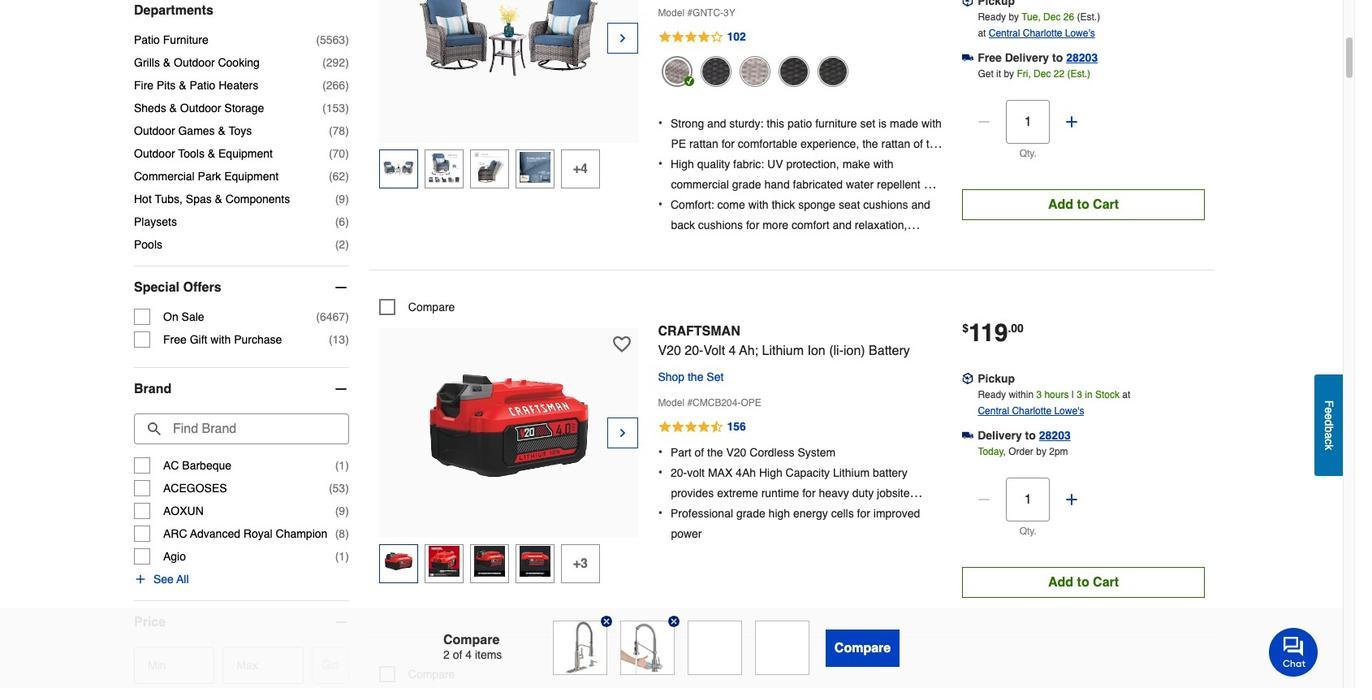 Task type: describe. For each thing, give the bounding box(es) containing it.
advanced
[[190, 527, 240, 540]]

) for playsets
[[345, 215, 349, 228]]

on
[[163, 311, 178, 324]]

split,
[[715, 259, 738, 272]]

1 vertical spatial 28203
[[1040, 429, 1071, 442]]

hours
[[1045, 389, 1069, 400]]

• part of the v20 cordless system • 20-volt max 4ah high capacity lithium battery provides extreme runtime for heavy duty jobsite applications
[[658, 445, 910, 520]]

pickup image
[[963, 373, 974, 384]]

in
[[1086, 389, 1093, 400]]

) for outdoor tools & equipment
[[345, 147, 349, 160]]

brown rattan with beige cushions image
[[779, 56, 810, 87]]

high inside the • part of the v20 cordless system • 20-volt max 4ah high capacity lithium battery provides extreme runtime for heavy duty jobsite applications
[[760, 466, 783, 479]]

see all button
[[134, 571, 189, 588]]

) for free gift with purchase
[[345, 333, 349, 346]]

( 1 ) for agio
[[335, 550, 349, 563]]

5563
[[320, 34, 345, 47]]

28203 button for free delivery to 28203
[[1067, 50, 1099, 66]]

arc advanced royal champion ( 8 )
[[163, 527, 349, 540]]

0 horizontal spatial cushions
[[699, 218, 743, 231]]

1 horizontal spatial is
[[879, 117, 887, 130]]

high inside • high quality fabric: uv protection, make with commercial grade hand fabricated water repellent pe rattan wicker furniture
[[671, 157, 694, 170]]

16 ) from the top
[[345, 527, 349, 540]]

comfortable
[[738, 137, 798, 150]]

) for patio furniture
[[345, 34, 349, 47]]

( 13 )
[[329, 333, 349, 346]]

items
[[475, 648, 502, 661]]

3y
[[724, 7, 736, 19]]

brown rattan with navy blue cushions image
[[818, 56, 849, 87]]

charlotte inside ready within 3 hours | 3 in stock at central charlotte lowe's
[[1013, 405, 1052, 416]]

truck filled image
[[963, 430, 974, 441]]

1 horizontal spatial set
[[861, 117, 876, 130]]

chevron right image
[[617, 425, 630, 441]]

0 vertical spatial equipment
[[219, 147, 273, 160]]

k
[[1323, 445, 1336, 450]]

9 for hot tubs, spas & components
[[339, 193, 345, 206]]

grade inside '• professional grade high energy cells for improved power'
[[737, 507, 766, 520]]

qty. for the top minus image
[[1020, 148, 1037, 159]]

ready for free
[[978, 11, 1007, 23]]

patio
[[788, 117, 813, 130]]

pe inside • high quality fabric: uv protection, make with commercial grade hand fabricated water repellent pe rattan wicker furniture
[[924, 178, 939, 191]]

ready by tue, dec 26 (est.) at central charlotte lowe's
[[978, 11, 1101, 39]]

d
[[1323, 420, 1336, 426]]

seat
[[839, 198, 861, 211]]

( 6 )
[[335, 215, 349, 228]]

relaxation,
[[855, 218, 908, 231]]

rattan up the quality
[[690, 137, 719, 150]]

water
[[846, 178, 874, 191]]

heaters
[[219, 79, 259, 92]]

• for improved
[[658, 506, 663, 521]]

& right grills
[[163, 56, 171, 69]]

ready for delivery
[[978, 389, 1007, 400]]

high
[[769, 507, 791, 520]]

4 inside compare 2 of 4 items
[[466, 648, 472, 661]]

pickup image
[[963, 0, 974, 7]]

jobsite
[[877, 487, 910, 500]]

1 vertical spatial patio
[[190, 79, 216, 92]]

central inside ready within 3 hours | 3 in stock at central charlotte lowe's
[[978, 405, 1010, 416]]

for inside • strong and sturdy: this patio furniture set is made with pe rattan for comfortable experience, the rattan of the outdoor furniture set is sturdy
[[722, 137, 735, 150]]

Find Brand text field
[[134, 414, 349, 445]]

grey rattan with denim blue cushions image
[[662, 56, 693, 87]]

13
[[333, 333, 345, 346]]

tubs,
[[155, 193, 183, 206]]

53
[[333, 482, 345, 495]]

156
[[727, 420, 746, 433]]

pools
[[134, 238, 163, 251]]

add to cart button for the middle minus image
[[963, 567, 1206, 598]]

outdoor up fire pits & patio heaters
[[174, 56, 215, 69]]

cmcb204-
[[693, 397, 741, 408]]

lowe's inside ready within 3 hours | 3 in stock at central charlotte lowe's
[[1055, 405, 1085, 416]]

tue,
[[1022, 11, 1041, 23]]

patio furniture
[[134, 34, 209, 47]]

delivery to 28203
[[978, 429, 1071, 442]]

get
[[978, 68, 994, 80]]

( for commercial park equipment
[[329, 170, 333, 183]]

of inside • strong and sturdy: this patio furniture set is made with pe rattan for comfortable experience, the rattan of the outdoor furniture set is sturdy
[[914, 137, 924, 150]]

max
[[708, 466, 733, 479]]

games
[[178, 125, 215, 137]]

sturdy
[[788, 157, 819, 170]]

repellent
[[877, 178, 921, 191]]

with inside • high quality fabric: uv protection, make with commercial grade hand fabricated water repellent pe rattan wicker furniture
[[874, 157, 894, 170]]

• professional grade high energy cells for improved power
[[658, 506, 921, 540]]

ac barbeque
[[163, 459, 232, 472]]

) for acegoses
[[345, 482, 349, 495]]

comfort:
[[671, 198, 715, 211]]

cooking
[[218, 56, 260, 69]]

applications
[[671, 507, 731, 520]]

uv
[[768, 157, 784, 170]]

& left toys
[[218, 125, 226, 137]]

0 horizontal spatial patio
[[134, 34, 160, 47]]

gntc-
[[693, 7, 724, 19]]

( for playsets
[[335, 215, 339, 228]]

rattan down made
[[882, 137, 911, 150]]

easily
[[723, 239, 752, 252]]

( 292 )
[[323, 56, 349, 69]]

improved
[[874, 507, 921, 520]]

1 vertical spatial minus image
[[977, 491, 993, 507]]

battery
[[873, 466, 908, 479]]

26
[[1064, 11, 1075, 23]]

2 remove this product image from the left
[[669, 616, 680, 627]]

outdoor tools & equipment
[[134, 147, 273, 160]]

# for cmcb204-ope
[[688, 397, 693, 408]]

with inside the • comfort: come with thick sponge seat cushions and back cushions for more comfort and relaxation, assemble easily and no need to maintenance, no worry to split, crack and deteriorate
[[749, 198, 769, 211]]

1 vertical spatial delivery
[[978, 429, 1023, 442]]

2pm
[[1050, 446, 1069, 457]]

sturdy:
[[730, 117, 764, 130]]

0 vertical spatial plus image
[[1064, 491, 1081, 507]]

cells
[[832, 507, 854, 520]]

compare for compare button
[[835, 641, 891, 655]]

special offers button
[[134, 267, 349, 309]]

of for compare
[[453, 648, 463, 661]]

0 vertical spatial delivery
[[1005, 51, 1050, 64]]

4 inside craftsman v20 20-volt 4 ah; lithium ion (li-ion) battery
[[729, 343, 736, 358]]

fri,
[[1017, 68, 1032, 80]]

assemble
[[671, 239, 720, 252]]

( 78 )
[[329, 125, 349, 137]]

volt
[[687, 466, 705, 479]]

v20 inside craftsman v20 20-volt 4 ah; lithium ion (li-ion) battery
[[658, 343, 681, 358]]

1 vertical spatial dec
[[1034, 68, 1052, 80]]

( for pools
[[335, 238, 339, 251]]

for inside '• professional grade high energy cells for improved power'
[[858, 507, 871, 520]]

actual price $119.00 element
[[963, 318, 1024, 347]]

& right pits
[[179, 79, 187, 92]]

1 vertical spatial furniture
[[713, 157, 755, 170]]

minus image for brand
[[333, 381, 349, 397]]

compare for "1000698392" element at top left
[[408, 300, 455, 313]]

(est.) inside ready by tue, dec 26 (est.) at central charlotte lowe's
[[1078, 11, 1101, 23]]

come
[[718, 198, 746, 211]]

wicker
[[704, 198, 736, 211]]

) for aoxun
[[345, 505, 349, 518]]

1000698392 element
[[379, 299, 455, 315]]

and right crack
[[772, 259, 791, 272]]

the inside the • part of the v20 cordless system • 20-volt max 4ah high capacity lithium battery provides extreme runtime for heavy duty jobsite applications
[[708, 446, 724, 459]]

compare inside compare 2 of 4 items
[[444, 633, 500, 647]]

minus image for special offers
[[333, 280, 349, 296]]

• for with
[[658, 156, 663, 171]]

& right tools
[[208, 147, 215, 160]]

outdoor games & toys
[[134, 125, 252, 137]]

cordless
[[750, 446, 795, 459]]

craftsman
[[658, 324, 741, 338]]

by inside ready by tue, dec 26 (est.) at central charlotte lowe's
[[1009, 11, 1020, 23]]

) for grills & outdoor cooking
[[345, 56, 349, 69]]

brown rattan with orarnge red cushions image
[[701, 56, 732, 87]]

sheds
[[134, 102, 166, 115]]

barbeque
[[182, 459, 232, 472]]

see
[[154, 573, 174, 586]]

f
[[1323, 400, 1336, 407]]

pe inside • strong and sturdy: this patio furniture set is made with pe rattan for comfortable experience, the rattan of the outdoor furniture set is sturdy
[[671, 137, 687, 150]]

special offers
[[134, 280, 221, 295]]

tools
[[178, 147, 205, 160]]

add for stepper number input field with increment and decrement buttons number field related to the top minus image
[[1049, 197, 1074, 212]]

plus image inside see all button
[[134, 573, 147, 586]]

minus image inside price button
[[333, 614, 349, 631]]

compare button
[[826, 629, 900, 667]]

( 2 )
[[335, 238, 349, 251]]

1 remove this product image from the left
[[601, 616, 613, 627]]

compare for 5014190305 element
[[408, 667, 455, 680]]

153
[[326, 102, 345, 115]]

dec inside ready by tue, dec 26 (est.) at central charlotte lowe's
[[1044, 11, 1061, 23]]

5014190305 element
[[379, 666, 455, 682]]

0 horizontal spatial is
[[776, 157, 785, 170]]

toys
[[229, 125, 252, 137]]

central charlotte lowe's button for delivery
[[989, 25, 1096, 41]]

need
[[793, 239, 819, 252]]

outdoor up the commercial
[[134, 147, 175, 160]]

within
[[1009, 389, 1034, 400]]

156 button
[[658, 417, 943, 437]]

fabric:
[[734, 157, 765, 170]]

4.5 stars image
[[658, 417, 747, 437]]

gallery item 0 image for +4
[[420, 0, 598, 120]]

2 vertical spatial by
[[1037, 446, 1047, 457]]

grills
[[134, 56, 160, 69]]

( for agio
[[335, 550, 339, 563]]

& right sheds
[[169, 102, 177, 115]]

) for on sale
[[345, 311, 349, 324]]



Task type: locate. For each thing, give the bounding box(es) containing it.
9
[[339, 193, 345, 206], [339, 505, 345, 518]]

heart outline image
[[614, 335, 632, 353]]

of down made
[[914, 137, 924, 150]]

1 model from the top
[[658, 7, 685, 19]]

at inside ready by tue, dec 26 (est.) at central charlotte lowe's
[[978, 28, 987, 39]]

1 vertical spatial by
[[1004, 68, 1015, 80]]

0 vertical spatial furniture
[[816, 117, 858, 130]]

20- inside craftsman v20 20-volt 4 ah; lithium ion (li-ion) battery
[[685, 343, 704, 358]]

& right the spas
[[215, 193, 223, 206]]

it
[[997, 68, 1002, 80]]

0 vertical spatial ( 9 )
[[335, 193, 349, 206]]

20- down craftsman
[[685, 343, 704, 358]]

minus image
[[977, 114, 993, 130], [977, 491, 993, 507], [333, 614, 349, 631]]

) for commercial park equipment
[[345, 170, 349, 183]]

0 vertical spatial by
[[1009, 11, 1020, 23]]

1 vertical spatial pe
[[924, 178, 939, 191]]

&
[[163, 56, 171, 69], [179, 79, 187, 92], [169, 102, 177, 115], [218, 125, 226, 137], [208, 147, 215, 160], [215, 193, 223, 206]]

28203 button for delivery to 28203
[[1040, 427, 1071, 443]]

1 add from the top
[[1049, 197, 1074, 212]]

min
[[148, 659, 166, 672]]

model down shop
[[658, 397, 685, 408]]

2 ( 9 ) from the top
[[335, 505, 349, 518]]

equipment up components
[[224, 170, 279, 183]]

gallery item 0 image
[[420, 0, 598, 120], [420, 336, 598, 515]]

2 # from the top
[[688, 397, 693, 408]]

0 horizontal spatial high
[[671, 157, 694, 170]]

( 9 ) up 8
[[335, 505, 349, 518]]

cushions down 'wicker'
[[699, 218, 743, 231]]

1 vertical spatial lowe's
[[1055, 405, 1085, 416]]

102 button
[[658, 28, 943, 47]]

2
[[339, 238, 345, 251], [444, 648, 450, 661]]

1 vertical spatial gallery item 0 image
[[420, 336, 598, 515]]

free for free gift with purchase
[[163, 333, 187, 346]]

0 vertical spatial grade
[[733, 178, 762, 191]]

• for cushions
[[658, 197, 663, 212]]

furniture up the commercial
[[713, 157, 755, 170]]

1 horizontal spatial v20
[[727, 446, 747, 459]]

6 • from the top
[[658, 506, 663, 521]]

craftsman v20 20-volt 4 ah; lithium ion (li-ion) battery
[[658, 324, 911, 358]]

1 vertical spatial cart
[[1094, 575, 1120, 589]]

2 ) from the top
[[345, 56, 349, 69]]

( for patio furniture
[[316, 34, 320, 47]]

strong
[[671, 117, 705, 130]]

fire
[[134, 79, 154, 92]]

2 qty. from the top
[[1020, 525, 1037, 537]]

14 ) from the top
[[345, 482, 349, 495]]

1 horizontal spatial plus image
[[1064, 491, 1081, 507]]

0 horizontal spatial pe
[[671, 137, 687, 150]]

12 ) from the top
[[345, 333, 349, 346]]

4 • from the top
[[658, 445, 663, 460]]

( 9 ) for hot tubs, spas & components
[[335, 193, 349, 206]]

28203 button down 26
[[1067, 50, 1099, 66]]

2 ( 1 ) from the top
[[335, 550, 349, 563]]

1 vertical spatial model
[[658, 397, 685, 408]]

maintenance,
[[834, 239, 903, 252]]

• left 'applications'
[[658, 506, 663, 521]]

equipment down toys
[[219, 147, 273, 160]]

2 3 from the left
[[1077, 389, 1083, 400]]

1 vertical spatial 1
[[339, 550, 345, 563]]

0 vertical spatial 4
[[729, 343, 736, 358]]

4ah
[[736, 466, 756, 479]]

minus image inside special offers button
[[333, 280, 349, 296]]

for down capacity
[[803, 487, 816, 500]]

outdoor up games
[[180, 102, 221, 115]]

model left gntc-
[[658, 7, 685, 19]]

0 horizontal spatial 2
[[339, 238, 345, 251]]

with up repellent
[[874, 157, 894, 170]]

119
[[969, 318, 1009, 347]]

grade
[[733, 178, 762, 191], [737, 507, 766, 520]]

( 9 ) for aoxun
[[335, 505, 349, 518]]

0 vertical spatial central charlotte lowe's button
[[989, 25, 1096, 41]]

delivery up fri,
[[1005, 51, 1050, 64]]

by left tue,
[[1009, 11, 1020, 23]]

central charlotte lowe's button down tue,
[[989, 25, 1096, 41]]

and up crack
[[755, 239, 774, 252]]

ready left tue,
[[978, 11, 1007, 23]]

and down repellent
[[912, 198, 931, 211]]

1 for agio
[[339, 550, 345, 563]]

lithium inside the • part of the v20 cordless system • 20-volt max 4ah high capacity lithium battery provides extreme runtime for heavy duty jobsite applications
[[833, 466, 870, 479]]

lowe's inside ready by tue, dec 26 (est.) at central charlotte lowe's
[[1066, 28, 1096, 39]]

0 vertical spatial 2
[[339, 238, 345, 251]]

chevron right image
[[617, 30, 630, 46]]

and down seat
[[833, 218, 852, 231]]

) for outdoor games & toys
[[345, 125, 349, 137]]

high up the commercial
[[671, 157, 694, 170]]

plus image left see
[[134, 573, 147, 586]]

ion
[[808, 343, 826, 358]]

e up the b
[[1323, 414, 1336, 420]]

qty. down today , order by 2pm
[[1020, 525, 1037, 537]]

more
[[763, 218, 789, 231]]

20- inside the • part of the v20 cordless system • 20-volt max 4ah high capacity lithium battery provides extreme runtime for heavy duty jobsite applications
[[671, 466, 687, 479]]

3 right |
[[1077, 389, 1083, 400]]

1 # from the top
[[688, 7, 693, 19]]

1 horizontal spatial cushions
[[864, 198, 909, 211]]

grade inside • high quality fabric: uv protection, make with commercial grade hand fabricated water repellent pe rattan wicker furniture
[[733, 178, 762, 191]]

is left made
[[879, 117, 887, 130]]

• left part
[[658, 445, 663, 460]]

3 left hours
[[1037, 389, 1042, 400]]

is up hand
[[776, 157, 785, 170]]

charlotte down within on the bottom right
[[1013, 405, 1052, 416]]

add to cart for the top minus image
[[1049, 197, 1120, 212]]

2 vertical spatial of
[[453, 648, 463, 661]]

0 vertical spatial at
[[978, 28, 987, 39]]

ready down pickup
[[978, 389, 1007, 400]]

set
[[861, 117, 876, 130], [758, 157, 773, 170]]

with right made
[[922, 117, 942, 130]]

thumbnail image
[[383, 152, 414, 182], [429, 152, 460, 182], [474, 152, 505, 182], [520, 152, 551, 182], [383, 546, 414, 577], [429, 546, 460, 577], [474, 546, 505, 577], [520, 546, 551, 577]]

7 ) from the top
[[345, 170, 349, 183]]

lithium up duty
[[833, 466, 870, 479]]

grey rattan with gray cushions image
[[740, 56, 771, 87]]

( 266 )
[[323, 79, 349, 92]]

1 3 from the left
[[1037, 389, 1042, 400]]

• left volt
[[658, 466, 663, 480]]

central inside ready by tue, dec 26 (est.) at central charlotte lowe's
[[989, 28, 1021, 39]]

• for •
[[658, 445, 663, 460]]

ready inside ready within 3 hours | 3 in stock at central charlotte lowe's
[[978, 389, 1007, 400]]

order
[[1009, 446, 1034, 457]]

1 vertical spatial grade
[[737, 507, 766, 520]]

grills & outdoor cooking
[[134, 56, 260, 69]]

• inside • high quality fabric: uv protection, make with commercial grade hand fabricated water repellent pe rattan wicker furniture
[[658, 156, 663, 171]]

v20 inside the • part of the v20 cordless system • 20-volt max 4ah high capacity lithium battery provides extreme runtime for heavy duty jobsite applications
[[727, 446, 747, 459]]

11 ) from the top
[[345, 311, 349, 324]]

patio up sheds & outdoor storage
[[190, 79, 216, 92]]

2 1 from the top
[[339, 550, 345, 563]]

0 vertical spatial add to cart
[[1049, 197, 1120, 212]]

1 vertical spatial set
[[758, 157, 773, 170]]

1 vertical spatial plus image
[[134, 573, 147, 586]]

1 horizontal spatial lithium
[[833, 466, 870, 479]]

pe down strong
[[671, 137, 687, 150]]

1 horizontal spatial pe
[[924, 178, 939, 191]]

of left items
[[453, 648, 463, 661]]

model for model # gntc-3y
[[658, 7, 685, 19]]

2 • from the top
[[658, 156, 663, 171]]

max
[[237, 659, 258, 672]]

• left comfort:
[[658, 197, 663, 212]]

chat invite button image
[[1270, 627, 1319, 677]]

for inside the • part of the v20 cordless system • 20-volt max 4ah high capacity lithium battery provides extreme runtime for heavy duty jobsite applications
[[803, 487, 816, 500]]

delivery up the , at the right bottom of page
[[978, 429, 1023, 442]]

rattan inside • high quality fabric: uv protection, make with commercial grade hand fabricated water repellent pe rattan wicker furniture
[[671, 198, 700, 211]]

+3 button
[[561, 544, 600, 583]]

9 up 8
[[339, 505, 345, 518]]

1 horizontal spatial of
[[695, 446, 705, 459]]

0 vertical spatial ready
[[978, 11, 1007, 23]]

qty. for the middle minus image
[[1020, 525, 1037, 537]]

1 vertical spatial 20-
[[671, 466, 687, 479]]

0 horizontal spatial free
[[163, 333, 187, 346]]

2 model from the top
[[658, 397, 685, 408]]

remove this product image
[[601, 616, 613, 627], [669, 616, 680, 627]]

playsets
[[134, 215, 177, 228]]

minus image down "get"
[[977, 114, 993, 130]]

central up it
[[989, 28, 1021, 39]]

4 left "ah;"
[[729, 343, 736, 358]]

2 vertical spatial minus image
[[333, 614, 349, 631]]

0 vertical spatial add to cart button
[[963, 189, 1206, 220]]

• inside • strong and sturdy: this patio furniture set is made with pe rattan for comfortable experience, the rattan of the outdoor furniture set is sturdy
[[658, 116, 663, 130]]

minus image up '( 6467 )'
[[333, 280, 349, 296]]

1 vertical spatial add to cart button
[[963, 567, 1206, 598]]

v20 up shop
[[658, 343, 681, 358]]

) for hot tubs, spas & components
[[345, 193, 349, 206]]

0 vertical spatial cushions
[[864, 198, 909, 211]]

charlotte inside ready by tue, dec 26 (est.) at central charlotte lowe's
[[1023, 28, 1063, 39]]

1 vertical spatial ( 9 )
[[335, 505, 349, 518]]

) for agio
[[345, 550, 349, 563]]

) for sheds & outdoor storage
[[345, 102, 349, 115]]

ion)
[[844, 343, 866, 358]]

at up "get"
[[978, 28, 987, 39]]

1 cart from the top
[[1094, 197, 1120, 212]]

dec
[[1044, 11, 1061, 23], [1034, 68, 1052, 80]]

back
[[671, 218, 695, 231]]

1 ( 9 ) from the top
[[335, 193, 349, 206]]

3 • from the top
[[658, 197, 663, 212]]

and right strong
[[708, 117, 727, 130]]

no down more
[[778, 239, 790, 252]]

1 up ( 53 ) in the left bottom of the page
[[339, 459, 345, 472]]

stepper number input field with increment and decrement buttons number field for the top minus image
[[1007, 100, 1051, 144]]

and
[[708, 117, 727, 130], [912, 198, 931, 211], [833, 218, 852, 231], [755, 239, 774, 252], [772, 259, 791, 272]]

brand
[[134, 382, 172, 397]]

0 vertical spatial cart
[[1094, 197, 1120, 212]]

minus image down 13
[[333, 381, 349, 397]]

0 vertical spatial 28203 button
[[1067, 50, 1099, 66]]

1 vertical spatial equipment
[[224, 170, 279, 183]]

9 up the 6
[[339, 193, 345, 206]]

no down relaxation,
[[906, 239, 919, 252]]

1 horizontal spatial patio
[[190, 79, 216, 92]]

0 vertical spatial minus image
[[977, 114, 993, 130]]

0 vertical spatial high
[[671, 157, 694, 170]]

• inside the • comfort: come with thick sponge seat cushions and back cushions for more comfort and relaxation, assemble easily and no need to maintenance, no worry to split, crack and deteriorate
[[658, 197, 663, 212]]

1 9 from the top
[[339, 193, 345, 206]]

1 for ac barbeque
[[339, 459, 345, 472]]

truck filled image
[[963, 52, 974, 64]]

1 horizontal spatial 3
[[1077, 389, 1083, 400]]

model
[[658, 7, 685, 19], [658, 397, 685, 408]]

1 vertical spatial 28203 button
[[1040, 427, 1071, 443]]

duty
[[853, 487, 874, 500]]

0 horizontal spatial plus image
[[134, 573, 147, 586]]

park
[[198, 170, 221, 183]]

28203 button up 2pm
[[1040, 427, 1071, 443]]

(est.)
[[1078, 11, 1101, 23], [1068, 68, 1091, 80]]

1 vertical spatial charlotte
[[1013, 405, 1052, 416]]

28203 button
[[1067, 50, 1099, 66], [1040, 427, 1071, 443]]

2 for compare
[[444, 648, 450, 661]]

3
[[1037, 389, 1042, 400], [1077, 389, 1083, 400]]

stepper number input field with increment and decrement buttons number field left plus icon
[[1007, 100, 1051, 144]]

patio up grills
[[134, 34, 160, 47]]

0 horizontal spatial at
[[978, 28, 987, 39]]

qty.
[[1020, 148, 1037, 159], [1020, 525, 1037, 537]]

2 inside compare 2 of 4 items
[[444, 648, 450, 661]]

outdoor down sheds
[[134, 125, 175, 137]]

2 minus image from the top
[[333, 381, 349, 397]]

2 down ( 6 )
[[339, 238, 345, 251]]

central charlotte lowe's button down within on the bottom right
[[978, 403, 1085, 419]]

( for free gift with purchase
[[329, 333, 333, 346]]

( for outdoor games & toys
[[329, 125, 333, 137]]

• left the outdoor
[[658, 156, 663, 171]]

aoxun
[[163, 505, 204, 518]]

1 stepper number input field with increment and decrement buttons number field from the top
[[1007, 100, 1051, 144]]

v20 up 4ah
[[727, 446, 747, 459]]

# for gntc-3y
[[688, 7, 693, 19]]

is
[[879, 117, 887, 130], [776, 157, 785, 170]]

with right gift on the left of the page
[[211, 333, 231, 346]]

0 vertical spatial dec
[[1044, 11, 1061, 23]]

1 ready from the top
[[978, 11, 1007, 23]]

2 vertical spatial furniture
[[739, 198, 781, 211]]

1 vertical spatial ready
[[978, 389, 1007, 400]]

Stepper number input field with increment and decrement buttons number field
[[1007, 100, 1051, 144], [1007, 477, 1051, 521]]

( 1 ) for ac barbeque
[[335, 459, 349, 472]]

1 vertical spatial (est.)
[[1068, 68, 1091, 80]]

102
[[727, 30, 746, 43]]

furniture
[[816, 117, 858, 130], [713, 157, 755, 170], [739, 198, 781, 211]]

free gift with purchase
[[163, 333, 282, 346]]

5 • from the top
[[658, 466, 663, 480]]

0 vertical spatial central
[[989, 28, 1021, 39]]

• for set
[[658, 116, 663, 130]]

15 ) from the top
[[345, 505, 349, 518]]

1 e from the top
[[1323, 407, 1336, 414]]

1 vertical spatial add
[[1049, 575, 1074, 589]]

of inside compare 2 of 4 items
[[453, 648, 463, 661]]

dec left the 22
[[1034, 68, 1052, 80]]

2 e from the top
[[1323, 414, 1336, 420]]

2 horizontal spatial of
[[914, 137, 924, 150]]

0 horizontal spatial lithium
[[762, 343, 804, 358]]

1 • from the top
[[658, 116, 663, 130]]

( 9 ) up the 6
[[335, 193, 349, 206]]

high down cordless in the bottom right of the page
[[760, 466, 783, 479]]

ready within 3 hours | 3 in stock at central charlotte lowe's
[[978, 389, 1131, 416]]

minus image
[[333, 280, 349, 296], [333, 381, 349, 397]]

0 vertical spatial add
[[1049, 197, 1074, 212]]

ready inside ready by tue, dec 26 (est.) at central charlotte lowe's
[[978, 11, 1007, 23]]

1 vertical spatial add to cart
[[1049, 575, 1120, 589]]

grade down fabric:
[[733, 178, 762, 191]]

0 vertical spatial charlotte
[[1023, 28, 1063, 39]]

4 ) from the top
[[345, 102, 349, 115]]

2 no from the left
[[906, 239, 919, 252]]

1 horizontal spatial remove this product image
[[669, 616, 680, 627]]

cart
[[1094, 197, 1120, 212], [1094, 575, 1120, 589]]

• inside '• professional grade high energy cells for improved power'
[[658, 506, 663, 521]]

(est.) right the 22
[[1068, 68, 1091, 80]]

8 ) from the top
[[345, 193, 349, 206]]

2 for (
[[339, 238, 345, 251]]

plus image
[[1064, 114, 1081, 130]]

compare 2 of 4 items
[[444, 633, 502, 661]]

10 ) from the top
[[345, 238, 349, 251]]

#
[[688, 7, 693, 19], [688, 397, 693, 408]]

2 add to cart from the top
[[1049, 575, 1120, 589]]

2 ready from the top
[[978, 389, 1007, 400]]

furniture
[[163, 34, 209, 47]]

( for aoxun
[[335, 505, 339, 518]]

central charlotte lowe's button for to
[[978, 403, 1085, 419]]

1 horizontal spatial at
[[1123, 389, 1131, 400]]

free up "get"
[[978, 51, 1002, 64]]

crack
[[741, 259, 769, 272]]

( for hot tubs, spas & components
[[335, 193, 339, 206]]

1 vertical spatial of
[[695, 446, 705, 459]]

( 5563 )
[[316, 34, 349, 47]]

central charlotte lowe's button
[[989, 25, 1096, 41], [978, 403, 1085, 419]]

1 horizontal spatial 2
[[444, 648, 450, 661]]

fire pits & patio heaters
[[134, 79, 259, 92]]

gallery item 0 image for +3
[[420, 336, 598, 515]]

compare inside "1000698392" element
[[408, 300, 455, 313]]

9 for aoxun
[[339, 505, 345, 518]]

2 stepper number input field with increment and decrement buttons number field from the top
[[1007, 477, 1051, 521]]

power
[[671, 527, 702, 540]]

price
[[134, 615, 166, 630]]

1 vertical spatial minus image
[[333, 381, 349, 397]]

1 1 from the top
[[339, 459, 345, 472]]

1 add to cart from the top
[[1049, 197, 1120, 212]]

0 vertical spatial 20-
[[685, 343, 704, 358]]

charlotte down tue,
[[1023, 28, 1063, 39]]

plus image down 2pm
[[1064, 491, 1081, 507]]

extreme
[[717, 487, 759, 500]]

5 ) from the top
[[345, 125, 349, 137]]

cart for the topmost plus image
[[1094, 575, 1120, 589]]

( for grills & outdoor cooking
[[323, 56, 326, 69]]

1 gallery item 0 image from the top
[[420, 0, 598, 120]]

+4
[[573, 162, 588, 176]]

4 left items
[[466, 648, 472, 661]]

sheds & outdoor storage
[[134, 102, 264, 115]]

the
[[863, 137, 879, 150], [927, 137, 943, 150], [688, 370, 704, 383], [708, 446, 724, 459]]

1 vertical spatial central
[[978, 405, 1010, 416]]

of inside the • part of the v20 cordless system • 20-volt max 4ah high capacity lithium battery provides extreme runtime for heavy duty jobsite applications
[[695, 446, 705, 459]]

1 vertical spatial high
[[760, 466, 783, 479]]

2 up 5014190305 element
[[444, 648, 450, 661]]

with left thick
[[749, 198, 769, 211]]

battery
[[869, 343, 911, 358]]

compare inside button
[[835, 641, 891, 655]]

( 153 )
[[323, 102, 349, 115]]

(li-
[[830, 343, 844, 358]]

1 horizontal spatial 4
[[729, 343, 736, 358]]

add to cart for the middle minus image
[[1049, 575, 1120, 589]]

grade down 'extreme'
[[737, 507, 766, 520]]

ready
[[978, 11, 1007, 23], [978, 389, 1007, 400]]

20- down part
[[671, 466, 687, 479]]

0 horizontal spatial set
[[758, 157, 773, 170]]

make
[[843, 157, 871, 170]]

shop the set link
[[658, 367, 724, 386]]

dec left 26
[[1044, 11, 1061, 23]]

1 minus image from the top
[[333, 280, 349, 296]]

outdoor
[[671, 157, 710, 170]]

0 vertical spatial 9
[[339, 193, 345, 206]]

0 horizontal spatial 3
[[1037, 389, 1042, 400]]

add to cart button for the top minus image
[[963, 189, 1206, 220]]

rattan up back
[[671, 198, 700, 211]]

purchase
[[234, 333, 282, 346]]

0 horizontal spatial of
[[453, 648, 463, 661]]

2 add to cart button from the top
[[963, 567, 1206, 598]]

( for fire pits & patio heaters
[[323, 79, 326, 92]]

compare inside 5014190305 element
[[408, 667, 455, 680]]

plus image
[[1064, 491, 1081, 507], [134, 573, 147, 586]]

0 vertical spatial 1
[[339, 459, 345, 472]]

6
[[339, 215, 345, 228]]

cart for plus icon
[[1094, 197, 1120, 212]]

) for fire pits & patio heaters
[[345, 79, 349, 92]]

ac
[[163, 459, 179, 472]]

set left made
[[861, 117, 876, 130]]

minus image down today at the right of the page
[[977, 491, 993, 507]]

b
[[1323, 426, 1336, 433]]

1 ) from the top
[[345, 34, 349, 47]]

add for stepper number input field with increment and decrement buttons number field associated with the middle minus image
[[1049, 575, 1074, 589]]

furniture inside • high quality fabric: uv protection, make with commercial grade hand fabricated water repellent pe rattan wicker furniture
[[739, 198, 781, 211]]

0 vertical spatial free
[[978, 51, 1002, 64]]

for up the quality
[[722, 137, 735, 150]]

compare
[[408, 300, 455, 313], [444, 633, 500, 647], [835, 641, 891, 655], [408, 667, 455, 680]]

) for ac barbeque
[[345, 459, 349, 472]]

1 vertical spatial at
[[1123, 389, 1131, 400]]

brand button
[[134, 368, 349, 410]]

0 vertical spatial v20
[[658, 343, 681, 358]]

model for model # cmcb204-ope
[[658, 397, 685, 408]]

0 vertical spatial model
[[658, 7, 685, 19]]

( 1 ) down 8
[[335, 550, 349, 563]]

( 6467 )
[[316, 311, 349, 324]]

1 vertical spatial cushions
[[699, 218, 743, 231]]

all
[[177, 573, 189, 586]]

for inside the • comfort: come with thick sponge seat cushions and back cushions for more comfort and relaxation, assemble easily and no need to maintenance, no worry to split, crack and deteriorate
[[747, 218, 760, 231]]

go button
[[312, 647, 349, 684]]

model # gntc-3y
[[658, 7, 736, 19]]

and inside • strong and sturdy: this patio furniture set is made with pe rattan for comfortable experience, the rattan of the outdoor furniture set is sturdy
[[708, 117, 727, 130]]

2 cart from the top
[[1094, 575, 1120, 589]]

royal
[[244, 527, 273, 540]]

for left more
[[747, 218, 760, 231]]

at inside ready within 3 hours | 3 in stock at central charlotte lowe's
[[1123, 389, 1131, 400]]

• comfort: come with thick sponge seat cushions and back cushions for more comfort and relaxation, assemble easily and no need to maintenance, no worry to split, crack and deteriorate
[[658, 197, 931, 272]]

17 ) from the top
[[345, 550, 349, 563]]

free for free delivery to 28203
[[978, 51, 1002, 64]]

1 vertical spatial 4
[[466, 648, 472, 661]]

e
[[1323, 407, 1336, 414], [1323, 414, 1336, 420]]

v20
[[658, 343, 681, 358], [727, 446, 747, 459]]

• left strong
[[658, 116, 663, 130]]

0 vertical spatial (est.)
[[1078, 11, 1101, 23]]

0 vertical spatial minus image
[[333, 280, 349, 296]]

1 vertical spatial central charlotte lowe's button
[[978, 403, 1085, 419]]

departments element
[[134, 3, 349, 19]]

) for pools
[[345, 238, 349, 251]]

with inside • strong and sturdy: this patio furniture set is made with pe rattan for comfortable experience, the rattan of the outdoor furniture set is sturdy
[[922, 117, 942, 130]]

28203 up 2pm
[[1040, 429, 1071, 442]]

qty. down fri,
[[1020, 148, 1037, 159]]

1 horizontal spatial free
[[978, 51, 1002, 64]]

pe right repellent
[[924, 178, 939, 191]]

13 ) from the top
[[345, 459, 349, 472]]

1 ( 1 ) from the top
[[335, 459, 349, 472]]

lowe's down 26
[[1066, 28, 1096, 39]]

lithium inside craftsman v20 20-volt 4 ah; lithium ion (li-ion) battery
[[762, 343, 804, 358]]

0 vertical spatial lithium
[[762, 343, 804, 358]]

stepper number input field with increment and decrement buttons number field for the middle minus image
[[1007, 477, 1051, 521]]

stock
[[1096, 389, 1120, 400]]

1 add to cart button from the top
[[963, 189, 1206, 220]]

get it by fri, dec 22 (est.)
[[978, 68, 1091, 80]]

1 vertical spatial 9
[[339, 505, 345, 518]]

today , order by 2pm
[[978, 446, 1069, 457]]

( for ac barbeque
[[335, 459, 339, 472]]

champion
[[276, 527, 328, 540]]

on sale
[[163, 311, 204, 324]]

1 horizontal spatial high
[[760, 466, 783, 479]]

( for on sale
[[316, 311, 320, 324]]

6 ) from the top
[[345, 147, 349, 160]]

minus image inside the brand button
[[333, 381, 349, 397]]

0 vertical spatial 28203
[[1067, 51, 1099, 64]]

4 stars image
[[658, 28, 747, 47]]

2 9 from the top
[[339, 505, 345, 518]]

by left 2pm
[[1037, 446, 1047, 457]]

0 vertical spatial ( 1 )
[[335, 459, 349, 472]]

1 no from the left
[[778, 239, 790, 252]]

furniture up experience,
[[816, 117, 858, 130]]

2 add from the top
[[1049, 575, 1074, 589]]

minus image up go
[[333, 614, 349, 631]]

1 vertical spatial ( 1 )
[[335, 550, 349, 563]]

go
[[321, 658, 339, 673]]

0 vertical spatial of
[[914, 137, 924, 150]]

( for acegoses
[[329, 482, 333, 495]]

2 gallery item 0 image from the top
[[420, 336, 598, 515]]

0 vertical spatial lowe's
[[1066, 28, 1096, 39]]

9 ) from the top
[[345, 215, 349, 228]]

( for sheds & outdoor storage
[[323, 102, 326, 115]]

3 ) from the top
[[345, 79, 349, 92]]

0 vertical spatial set
[[861, 117, 876, 130]]

by right it
[[1004, 68, 1015, 80]]

cushions
[[864, 198, 909, 211], [699, 218, 743, 231]]

( 1 ) up ( 53 ) in the left bottom of the page
[[335, 459, 349, 472]]

hot tubs, spas & components
[[134, 193, 290, 206]]

of for •
[[695, 446, 705, 459]]

1 qty. from the top
[[1020, 148, 1037, 159]]

( for outdoor tools & equipment
[[329, 147, 333, 160]]



Task type: vqa. For each thing, say whether or not it's contained in the screenshot.


